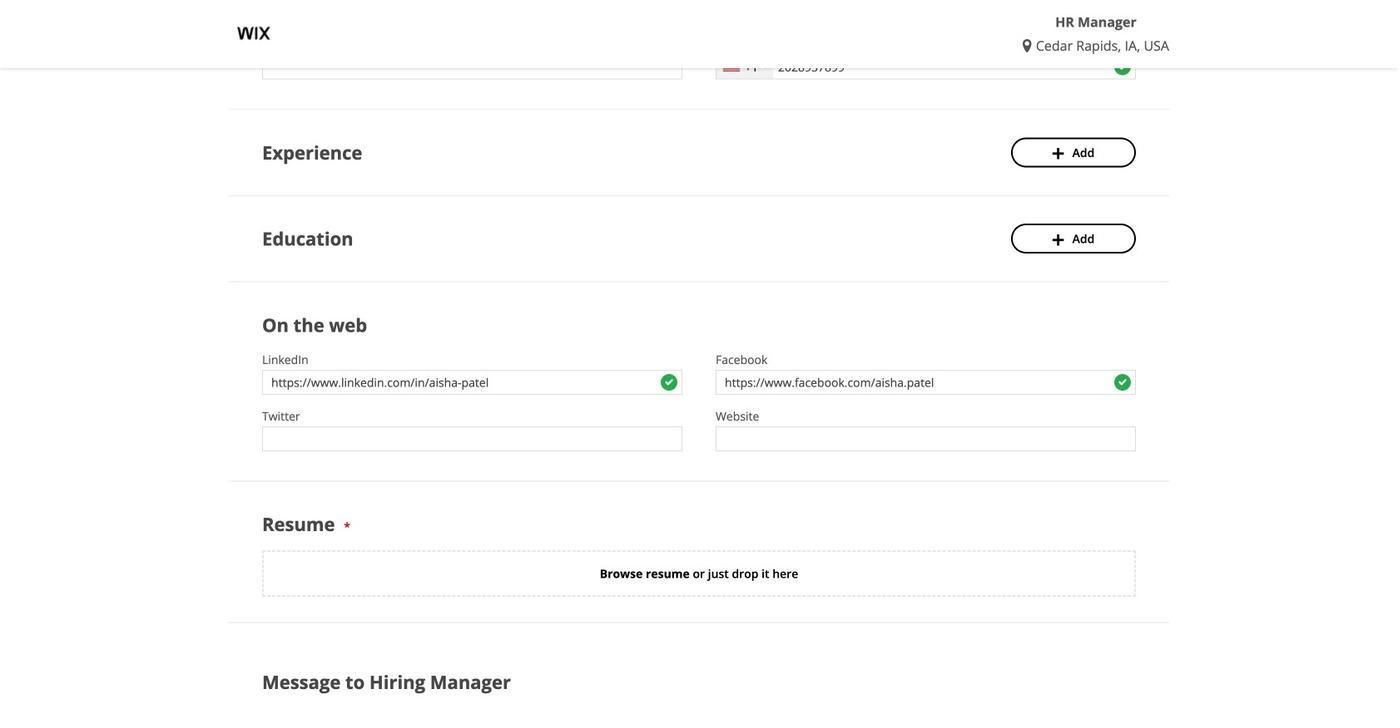 Task type: vqa. For each thing, say whether or not it's contained in the screenshot.
Location image
yes



Task type: locate. For each thing, give the bounding box(es) containing it.
wix logo image
[[229, 8, 279, 58]]

location image
[[1023, 39, 1036, 53]]



